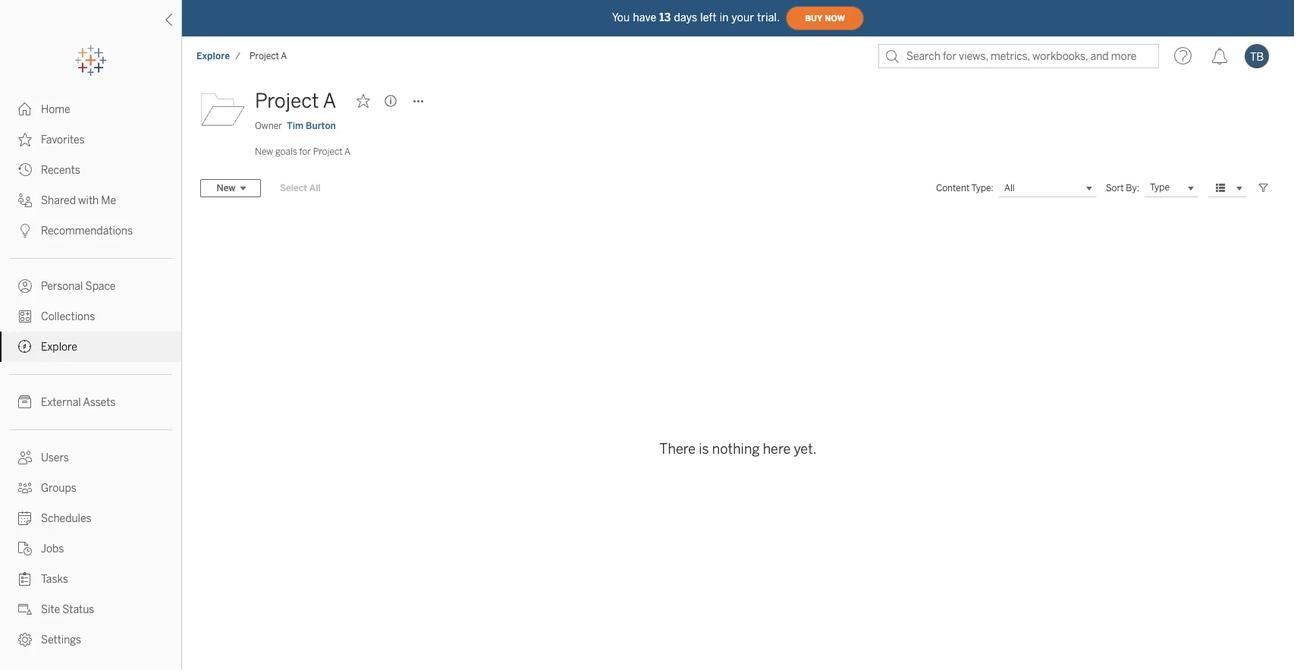 Task type: vqa. For each thing, say whether or not it's contained in the screenshot.
INCLUDES
no



Task type: locate. For each thing, give the bounding box(es) containing it.
by text only_f5he34f image left personal
[[18, 279, 32, 293]]

explore link down collections
[[0, 332, 181, 362]]

type:
[[972, 183, 994, 193]]

5 by text only_f5he34f image from the top
[[18, 572, 32, 586]]

by text only_f5he34f image inside settings 'link'
[[18, 633, 32, 647]]

tim
[[287, 121, 304, 131]]

by:
[[1126, 183, 1140, 193]]

select all
[[280, 183, 321, 193]]

8 by text only_f5he34f image from the top
[[18, 511, 32, 525]]

2 by text only_f5he34f image from the top
[[18, 163, 32, 177]]

personal space link
[[0, 271, 181, 301]]

by text only_f5he34f image inside jobs link
[[18, 542, 32, 555]]

1 horizontal spatial explore link
[[196, 50, 231, 62]]

by text only_f5he34f image for settings
[[18, 633, 32, 647]]

by text only_f5he34f image inside 'recents' "link"
[[18, 163, 32, 177]]

new left select
[[217, 183, 236, 193]]

0 horizontal spatial explore
[[41, 341, 77, 354]]

new inside new popup button
[[217, 183, 236, 193]]

collections link
[[0, 301, 181, 332]]

0 vertical spatial new
[[255, 146, 273, 157]]

shared with me
[[41, 194, 116, 207]]

13
[[660, 11, 671, 24]]

1 vertical spatial explore link
[[0, 332, 181, 362]]

4 by text only_f5he34f image from the top
[[18, 279, 32, 293]]

buy
[[805, 13, 823, 23]]

owner tim burton
[[255, 121, 336, 131]]

a up burton
[[323, 89, 336, 113]]

a
[[281, 51, 287, 61], [323, 89, 336, 113], [345, 146, 351, 157]]

burton
[[306, 121, 336, 131]]

by text only_f5he34f image left users
[[18, 451, 32, 464]]

1 vertical spatial new
[[217, 183, 236, 193]]

by text only_f5he34f image inside users link
[[18, 451, 32, 464]]

yet.
[[794, 441, 817, 458]]

by text only_f5he34f image inside collections link
[[18, 310, 32, 323]]

new left goals
[[255, 146, 273, 157]]

by text only_f5he34f image for users
[[18, 451, 32, 464]]

by text only_f5he34f image for shared with me
[[18, 194, 32, 207]]

explore link left /
[[196, 50, 231, 62]]

by text only_f5he34f image inside "site status" link
[[18, 603, 32, 616]]

4 by text only_f5he34f image from the top
[[18, 395, 32, 409]]

explore down collections
[[41, 341, 77, 354]]

by text only_f5he34f image left groups
[[18, 481, 32, 495]]

0 horizontal spatial a
[[281, 51, 287, 61]]

site status
[[41, 603, 94, 616]]

explore left /
[[197, 51, 230, 61]]

by text only_f5he34f image
[[18, 133, 32, 146], [18, 163, 32, 177], [18, 194, 32, 207], [18, 279, 32, 293], [18, 310, 32, 323], [18, 451, 32, 464], [18, 481, 32, 495], [18, 511, 32, 525], [18, 542, 32, 555], [18, 603, 32, 616], [18, 633, 32, 647]]

new for new goals for project a
[[255, 146, 273, 157]]

new
[[255, 146, 273, 157], [217, 183, 236, 193]]

groups link
[[0, 473, 181, 503]]

users
[[41, 452, 69, 464]]

project a up owner tim burton
[[255, 89, 336, 113]]

by text only_f5he34f image inside external assets link
[[18, 395, 32, 409]]

by text only_f5he34f image left the recents
[[18, 163, 32, 177]]

by text only_f5he34f image for groups
[[18, 481, 32, 495]]

2 vertical spatial a
[[345, 146, 351, 157]]

0 vertical spatial project a
[[250, 51, 287, 61]]

by text only_f5he34f image for favorites
[[18, 133, 32, 146]]

sort by:
[[1106, 183, 1140, 193]]

explore link
[[196, 50, 231, 62], [0, 332, 181, 362]]

1 by text only_f5he34f image from the top
[[18, 133, 32, 146]]

1 vertical spatial project
[[255, 89, 319, 113]]

external assets
[[41, 396, 116, 409]]

by text only_f5he34f image for home
[[18, 102, 32, 116]]

shared with me link
[[0, 185, 181, 216]]

2 vertical spatial project
[[313, 146, 343, 157]]

project a
[[250, 51, 287, 61], [255, 89, 336, 113]]

10 by text only_f5he34f image from the top
[[18, 603, 32, 616]]

project
[[250, 51, 279, 61], [255, 89, 319, 113], [313, 146, 343, 157]]

by text only_f5he34f image inside favorites link
[[18, 133, 32, 146]]

by text only_f5he34f image
[[18, 102, 32, 116], [18, 224, 32, 238], [18, 340, 32, 354], [18, 395, 32, 409], [18, 572, 32, 586]]

0 vertical spatial explore
[[197, 51, 230, 61]]

1 vertical spatial a
[[323, 89, 336, 113]]

recents link
[[0, 155, 181, 185]]

by text only_f5he34f image for collections
[[18, 310, 32, 323]]

home
[[41, 103, 70, 116]]

external
[[41, 396, 81, 409]]

by text only_f5he34f image inside explore link
[[18, 340, 32, 354]]

by text only_f5he34f image for site status
[[18, 603, 32, 616]]

3 by text only_f5he34f image from the top
[[18, 340, 32, 354]]

7 by text only_f5he34f image from the top
[[18, 481, 32, 495]]

1 by text only_f5he34f image from the top
[[18, 102, 32, 116]]

a right 'for'
[[345, 146, 351, 157]]

by text only_f5he34f image for personal space
[[18, 279, 32, 293]]

settings link
[[0, 625, 181, 655]]

explore
[[197, 51, 230, 61], [41, 341, 77, 354]]

a right /
[[281, 51, 287, 61]]

3 by text only_f5he34f image from the top
[[18, 194, 32, 207]]

project right 'for'
[[313, 146, 343, 157]]

1 vertical spatial project a
[[255, 89, 336, 113]]

by text only_f5he34f image for recents
[[18, 163, 32, 177]]

by text only_f5he34f image for schedules
[[18, 511, 32, 525]]

by text only_f5he34f image inside recommendations link
[[18, 224, 32, 238]]

by text only_f5he34f image left site
[[18, 603, 32, 616]]

by text only_f5he34f image left collections
[[18, 310, 32, 323]]

6 by text only_f5he34f image from the top
[[18, 451, 32, 464]]

11 by text only_f5he34f image from the top
[[18, 633, 32, 647]]

project right /
[[250, 51, 279, 61]]

new for new
[[217, 183, 236, 193]]

buy now button
[[786, 6, 864, 30]]

recommendations link
[[0, 216, 181, 246]]

nothing
[[712, 441, 760, 458]]

5 by text only_f5he34f image from the top
[[18, 310, 32, 323]]

in
[[720, 11, 729, 24]]

project a right /
[[250, 51, 287, 61]]

explore inside main navigation. press the up and down arrow keys to access links. element
[[41, 341, 77, 354]]

new goals for project a
[[255, 146, 351, 157]]

by text only_f5he34f image inside personal space link
[[18, 279, 32, 293]]

status
[[62, 603, 94, 616]]

for
[[299, 146, 311, 157]]

by text only_f5he34f image left schedules
[[18, 511, 32, 525]]

1 horizontal spatial a
[[323, 89, 336, 113]]

project up tim
[[255, 89, 319, 113]]

1 horizontal spatial new
[[255, 146, 273, 157]]

by text only_f5he34f image left favorites
[[18, 133, 32, 146]]

have
[[633, 11, 657, 24]]

navigation panel element
[[0, 46, 181, 655]]

by text only_f5he34f image inside shared with me link
[[18, 194, 32, 207]]

0 vertical spatial project
[[250, 51, 279, 61]]

site
[[41, 603, 60, 616]]

by text only_f5he34f image for external assets
[[18, 395, 32, 409]]

external assets link
[[0, 387, 181, 417]]

by text only_f5he34f image inside schedules link
[[18, 511, 32, 525]]

0 horizontal spatial new
[[217, 183, 236, 193]]

1 vertical spatial explore
[[41, 341, 77, 354]]

by text only_f5he34f image left jobs
[[18, 542, 32, 555]]

9 by text only_f5he34f image from the top
[[18, 542, 32, 555]]

here
[[763, 441, 791, 458]]

days
[[674, 11, 698, 24]]

1 horizontal spatial explore
[[197, 51, 230, 61]]

by text only_f5he34f image inside groups link
[[18, 481, 32, 495]]

by text only_f5he34f image left the shared
[[18, 194, 32, 207]]

by text only_f5he34f image inside tasks link
[[18, 572, 32, 586]]

by text only_f5he34f image left 'settings'
[[18, 633, 32, 647]]

by text only_f5he34f image inside home link
[[18, 102, 32, 116]]

2 by text only_f5he34f image from the top
[[18, 224, 32, 238]]



Task type: describe. For each thing, give the bounding box(es) containing it.
is
[[699, 441, 709, 458]]

/
[[235, 51, 241, 61]]

owner
[[255, 121, 282, 131]]

trial.
[[757, 11, 780, 24]]

explore for explore /
[[197, 51, 230, 61]]

personal
[[41, 280, 83, 293]]

groups
[[41, 482, 76, 495]]

by text only_f5he34f image for explore
[[18, 340, 32, 354]]

now
[[825, 13, 845, 23]]

recents
[[41, 164, 80, 177]]

explore /
[[197, 51, 241, 61]]

select
[[280, 183, 307, 193]]

assets
[[83, 396, 116, 409]]

sort
[[1106, 183, 1124, 193]]

home link
[[0, 94, 181, 124]]

schedules
[[41, 512, 91, 525]]

goals
[[275, 146, 297, 157]]

settings
[[41, 634, 81, 647]]

jobs
[[41, 543, 64, 555]]

0 horizontal spatial explore link
[[0, 332, 181, 362]]

buy now
[[805, 13, 845, 23]]

site status link
[[0, 594, 181, 625]]

tasks
[[41, 573, 68, 586]]

tasks link
[[0, 564, 181, 594]]

favorites
[[41, 134, 85, 146]]

favorites link
[[0, 124, 181, 155]]

by text only_f5he34f image for jobs
[[18, 542, 32, 555]]

explore for explore
[[41, 341, 77, 354]]

new button
[[200, 179, 261, 197]]

jobs link
[[0, 533, 181, 564]]

space
[[85, 280, 116, 293]]

project a element
[[245, 51, 292, 61]]

content
[[936, 183, 970, 193]]

your
[[732, 11, 754, 24]]

shared
[[41, 194, 76, 207]]

2 horizontal spatial a
[[345, 146, 351, 157]]

0 vertical spatial a
[[281, 51, 287, 61]]

all
[[309, 183, 321, 193]]

with
[[78, 194, 99, 207]]

change view mode image
[[1209, 180, 1233, 197]]

there
[[660, 441, 696, 458]]

collections
[[41, 310, 95, 323]]

schedules link
[[0, 503, 181, 533]]

main navigation. press the up and down arrow keys to access links. element
[[0, 94, 181, 655]]

you
[[612, 11, 630, 24]]

select all button
[[270, 179, 331, 197]]

by text only_f5he34f image for recommendations
[[18, 224, 32, 238]]

tim burton link
[[287, 119, 336, 133]]

you have 13 days left in your trial.
[[612, 11, 780, 24]]

users link
[[0, 442, 181, 473]]

0 vertical spatial explore link
[[196, 50, 231, 62]]

left
[[701, 11, 717, 24]]

recommendations
[[41, 225, 133, 238]]

by text only_f5he34f image for tasks
[[18, 572, 32, 586]]

content type:
[[936, 183, 994, 193]]

project image
[[200, 86, 246, 131]]

personal space
[[41, 280, 116, 293]]

me
[[101, 194, 116, 207]]

Search for views, metrics, workbooks, and more text field
[[879, 44, 1160, 68]]

there is nothing here yet.
[[660, 441, 817, 458]]



